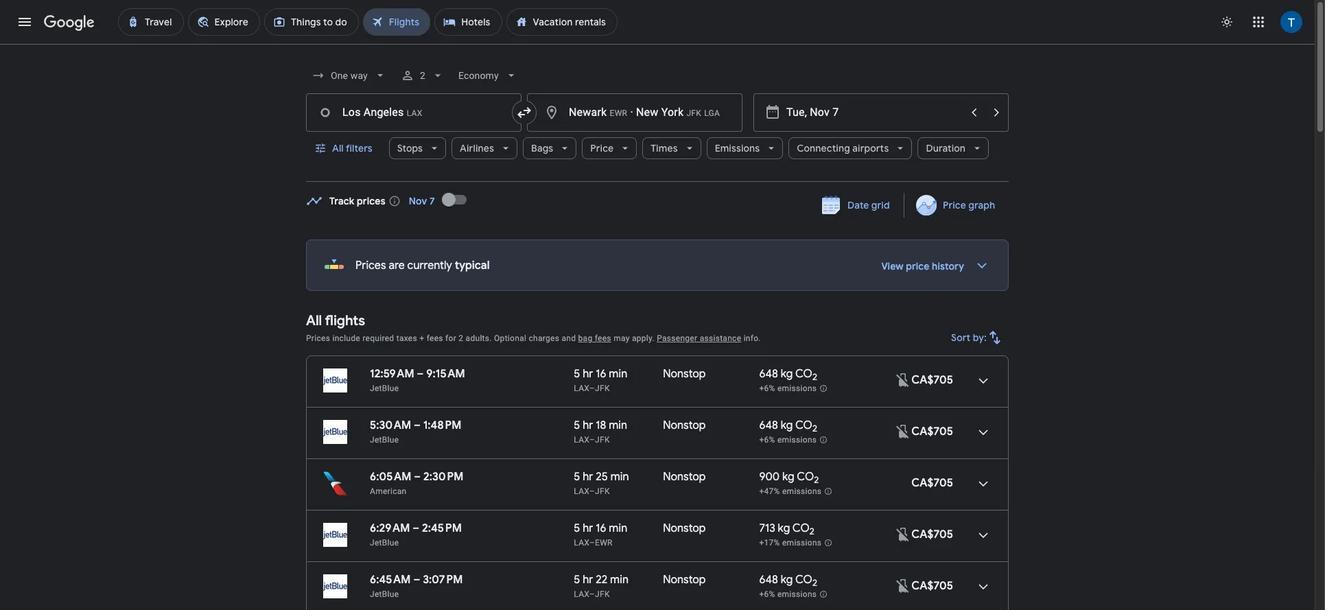 Task type: describe. For each thing, give the bounding box(es) containing it.
prices for prices are currently typical
[[355, 259, 386, 272]]

9:15 am
[[426, 367, 465, 381]]

Departure time: 6:05 AM. text field
[[370, 470, 411, 484]]

Arrival time: 3:07 PM. text field
[[423, 573, 463, 587]]

+6% for 5 hr 16 min
[[759, 384, 775, 393]]

nonstop for 1:48 pm
[[663, 419, 706, 432]]

sort by:
[[951, 331, 987, 344]]

change appearance image
[[1211, 5, 1244, 38]]

– inside 6:29 am – 2:45 pm jetblue
[[413, 522, 419, 535]]

bag
[[578, 334, 593, 343]]

– inside 5 hr 16 min lax – jfk
[[589, 384, 595, 393]]

co for 2:30 pm
[[797, 470, 814, 484]]

leaves los angeles international airport at 6:29 am on tuesday, november 7 and arrives at newark liberty international airport at 2:45 pm on tuesday, november 7. element
[[370, 522, 462, 535]]

lax for 3:07 pm
[[574, 590, 589, 599]]

nonstop for 2:45 pm
[[663, 522, 706, 535]]

total duration 5 hr 18 min. element
[[574, 419, 663, 434]]

hr for 2:45 pm
[[583, 522, 593, 535]]

jetblue for 5:30 am
[[370, 435, 399, 445]]

min for 1:48 pm
[[609, 419, 627, 432]]

co for 3:07 pm
[[795, 573, 812, 587]]

adults.
[[466, 334, 492, 343]]

date
[[848, 199, 869, 211]]

typical
[[455, 259, 490, 272]]

6:45 am – 3:07 pm jetblue
[[370, 573, 463, 599]]

stops button
[[389, 132, 446, 165]]

16 for 2:45 pm
[[596, 522, 606, 535]]

6:29 am
[[370, 522, 410, 535]]

nonstop for 3:07 pm
[[663, 573, 706, 587]]

taxes
[[396, 334, 417, 343]]

emissions for 2:45 pm
[[782, 538, 822, 548]]

connecting airports
[[797, 142, 889, 154]]

Arrival time: 2:45 PM. text field
[[422, 522, 462, 535]]

jfk for 25
[[595, 487, 610, 496]]

track
[[329, 195, 354, 207]]

– inside 12:59 am – 9:15 am jetblue
[[417, 367, 424, 381]]

7
[[430, 195, 435, 207]]

2 inside popup button
[[420, 70, 425, 81]]

2 for 3:07 pm
[[812, 577, 817, 589]]

all filters button
[[306, 132, 383, 165]]

+47% emissions
[[759, 487, 822, 496]]

– inside 6:05 am – 2:30 pm american
[[414, 470, 421, 484]]

· new york
[[627, 106, 684, 119]]

648 kg co 2 for 5 hr 18 min
[[759, 419, 817, 435]]

Departure time: 5:30 AM. text field
[[370, 419, 411, 432]]

5 hr 18 min lax – jfk
[[574, 419, 627, 445]]

total duration 5 hr 22 min. element
[[574, 573, 663, 589]]

emissions for 2:30 pm
[[782, 487, 822, 496]]

705 canadian dollars text field for 5 hr 16 min
[[911, 373, 953, 387]]

connecting
[[797, 142, 850, 154]]

6:05 am – 2:30 pm american
[[370, 470, 463, 496]]

900 kg co 2
[[759, 470, 819, 486]]

5 for 2:30 pm
[[574, 470, 580, 484]]

this price for this flight doesn't include overhead bin access. if you need a carry-on bag, use the bags filter to update prices. image for 648
[[895, 372, 911, 388]]

prices for prices include required taxes + fees for 2 adults. optional charges and bag fees may apply. passenger assistance
[[306, 334, 330, 343]]

12:59 am – 9:15 am jetblue
[[370, 367, 465, 393]]

705 canadian dollars text field for 5 hr 18 min
[[911, 425, 953, 439]]

– inside 6:45 am – 3:07 pm jetblue
[[413, 573, 420, 587]]

+47%
[[759, 487, 780, 496]]

price
[[906, 260, 930, 272]]

assistance
[[700, 334, 741, 343]]

+6% for 5 hr 18 min
[[759, 435, 775, 445]]

all flights main content
[[306, 183, 1009, 610]]

+17% emissions
[[759, 538, 822, 548]]

for
[[445, 334, 456, 343]]

713
[[759, 522, 775, 535]]

airlines button
[[452, 132, 518, 165]]

5 for 1:48 pm
[[574, 419, 580, 432]]

5 hr 16 min lax – jfk
[[574, 367, 627, 393]]

hr for 3:07 pm
[[583, 573, 593, 587]]

new
[[636, 106, 658, 119]]

graph
[[968, 199, 995, 211]]

min for 2:45 pm
[[609, 522, 627, 535]]

Arrival time: 1:48 PM. text field
[[423, 419, 461, 432]]

Departure time: 6:45 AM. text field
[[370, 573, 411, 587]]

·
[[630, 106, 633, 119]]

2:45 pm
[[422, 522, 462, 535]]

+17%
[[759, 538, 780, 548]]

1 fees from the left
[[427, 334, 443, 343]]

nonstop for 2:30 pm
[[663, 470, 706, 484]]

2 for 2:45 pm
[[810, 526, 815, 537]]

kg for 9:15 am
[[781, 367, 793, 381]]

+6% emissions for 5 hr 22 min
[[759, 590, 817, 599]]

hr for 9:15 am
[[583, 367, 593, 381]]

leaves los angeles international airport at 12:59 am on tuesday, november 7 and arrives at john f. kennedy international airport at 9:15 am on tuesday, november 7. element
[[370, 367, 465, 381]]

nov
[[409, 195, 427, 207]]

york
[[661, 106, 684, 119]]

prices are currently typical
[[355, 259, 490, 272]]

this price for this flight doesn't include overhead bin access. if you need a carry-on bag, use the bags filter to update prices. image for 713
[[895, 526, 911, 542]]

lax for 9:15 am
[[574, 384, 589, 393]]

nov 7
[[409, 195, 435, 207]]

min for 3:07 pm
[[610, 573, 629, 587]]

leaves los angeles international airport at 6:45 am on tuesday, november 7 and arrives at john f. kennedy international airport at 3:07 pm on tuesday, november 7. element
[[370, 573, 463, 587]]

stops
[[397, 142, 423, 154]]

Departure time: 6:29 AM. text field
[[370, 522, 410, 535]]

5 for 2:45 pm
[[574, 522, 580, 535]]

– inside "5 hr 16 min lax – ewr"
[[589, 538, 595, 548]]

jfk for 18
[[595, 435, 610, 445]]

connecting airports button
[[789, 132, 912, 165]]

kg for 1:48 pm
[[781, 419, 793, 432]]

times button
[[643, 132, 701, 165]]

co for 9:15 am
[[795, 367, 812, 381]]

hr for 1:48 pm
[[583, 419, 593, 432]]

prices
[[357, 195, 386, 207]]

ewr
[[595, 538, 613, 548]]

713 kg co 2
[[759, 522, 815, 537]]

– inside 5 hr 25 min lax – jfk
[[589, 487, 595, 496]]

ca$705 for 3:07 pm
[[911, 579, 953, 593]]

and
[[562, 334, 576, 343]]

lax for 1:48 pm
[[574, 435, 589, 445]]

1:48 pm
[[423, 419, 461, 432]]

may
[[614, 334, 630, 343]]

2:30 pm
[[423, 470, 463, 484]]

all for all filters
[[332, 142, 344, 154]]

kg for 2:45 pm
[[778, 522, 790, 535]]

total duration 5 hr 16 min. element for 713
[[574, 522, 663, 537]]

3:07 pm
[[423, 573, 463, 587]]

history
[[932, 260, 964, 272]]

emissions
[[715, 142, 760, 154]]

nonstop flight. element for 2:45 pm
[[663, 522, 706, 537]]

Departure time: 12:59 AM. text field
[[370, 367, 414, 381]]

2 button
[[395, 59, 450, 92]]

nonstop flight. element for 1:48 pm
[[663, 419, 706, 434]]

swap origin and destination. image
[[516, 104, 533, 121]]

view price history image
[[966, 249, 999, 282]]

– inside 5:30 am – 1:48 pm jetblue
[[414, 419, 421, 432]]

flight details. leaves los angeles international airport at 12:59 am on tuesday, november 7 and arrives at john f. kennedy international airport at 9:15 am on tuesday, november 7. image
[[967, 364, 1000, 397]]

min for 2:30 pm
[[611, 470, 629, 484]]

2 fees from the left
[[595, 334, 611, 343]]



Task type: vqa. For each thing, say whether or not it's contained in the screenshot.


Task type: locate. For each thing, give the bounding box(es) containing it.
all left filters
[[332, 142, 344, 154]]

16 for 9:15 am
[[596, 367, 606, 381]]

22
[[596, 573, 608, 587]]

nonstop for 9:15 am
[[663, 367, 706, 381]]

– left 2:45 pm text box
[[413, 522, 419, 535]]

5:30 am – 1:48 pm jetblue
[[370, 419, 461, 445]]

0 vertical spatial 648 kg co 2
[[759, 367, 817, 383]]

5 down and
[[574, 367, 580, 381]]

3 5 from the top
[[574, 470, 580, 484]]

emissions button
[[707, 132, 783, 165]]

705 canadian dollars text field left flight details. leaves los angeles international airport at 6:05 am on tuesday, november 7 and arrives at john f. kennedy international airport at 2:30 pm on tuesday, november 7. image
[[911, 476, 953, 490]]

jetblue inside 6:29 am – 2:45 pm jetblue
[[370, 538, 399, 548]]

5 inside 5 hr 25 min lax – jfk
[[574, 470, 580, 484]]

emissions for 1:48 pm
[[777, 435, 817, 445]]

total duration 5 hr 16 min. element for 648
[[574, 367, 663, 383]]

none search field containing newark
[[306, 59, 1009, 182]]

648 for 5 hr 18 min
[[759, 419, 778, 432]]

hr left 25
[[583, 470, 593, 484]]

1 vertical spatial 648
[[759, 419, 778, 432]]

3 jfk from the top
[[595, 487, 610, 496]]

jetblue inside 12:59 am – 9:15 am jetblue
[[370, 384, 399, 393]]

0 vertical spatial this price for this flight doesn't include overhead bin access. if you need a carry-on bag, use the bags filter to update prices. image
[[895, 423, 911, 440]]

emissions for 9:15 am
[[777, 384, 817, 393]]

jetblue inside 5:30 am – 1:48 pm jetblue
[[370, 435, 399, 445]]

2 for 2:30 pm
[[814, 474, 819, 486]]

airports
[[853, 142, 889, 154]]

charges
[[529, 334, 559, 343]]

jfk down 25
[[595, 487, 610, 496]]

this price for this flight doesn't include overhead bin access. if you need a carry-on bag, use the bags filter to update prices. image for 5 hr 18 min
[[895, 423, 911, 440]]

0 horizontal spatial price
[[590, 142, 614, 154]]

ca$705
[[911, 373, 953, 387], [911, 425, 953, 439], [911, 476, 953, 490], [911, 528, 953, 541], [911, 579, 953, 593]]

lax down total duration 5 hr 18 min. element
[[574, 435, 589, 445]]

co for 1:48 pm
[[795, 419, 812, 432]]

min down may on the bottom of page
[[609, 367, 627, 381]]

total duration 5 hr 25 min. element
[[574, 470, 663, 486]]

kg
[[781, 367, 793, 381], [781, 419, 793, 432], [782, 470, 795, 484], [778, 522, 790, 535], [781, 573, 793, 587]]

3 705 canadian dollars text field from the top
[[911, 476, 953, 490]]

all left flights
[[306, 312, 322, 329]]

5 hr 22 min lax – jfk
[[574, 573, 629, 599]]

0 vertical spatial this price for this flight doesn't include overhead bin access. if you need a carry-on bag, use the bags filter to update prices. image
[[895, 372, 911, 388]]

2 this price for this flight doesn't include overhead bin access. if you need a carry-on bag, use the bags filter to update prices. image from the top
[[895, 526, 911, 542]]

0 vertical spatial +6%
[[759, 384, 775, 393]]

– down total duration 5 hr 18 min. element
[[589, 435, 595, 445]]

– down total duration 5 hr 22 min. element
[[589, 590, 595, 599]]

4 jfk from the top
[[595, 590, 610, 599]]

6:29 am – 2:45 pm jetblue
[[370, 522, 462, 548]]

2 inside 900 kg co 2
[[814, 474, 819, 486]]

5 nonstop from the top
[[663, 573, 706, 587]]

4 705 canadian dollars text field from the top
[[911, 579, 953, 593]]

– up 5 hr 18 min lax – jfk
[[589, 384, 595, 393]]

newark
[[569, 106, 607, 119]]

jfk inside 5 hr 22 min lax – jfk
[[595, 590, 610, 599]]

jfk up "18"
[[595, 384, 610, 393]]

16 inside 5 hr 16 min lax – jfk
[[596, 367, 606, 381]]

5 hr 25 min lax – jfk
[[574, 470, 629, 496]]

min right 25
[[611, 470, 629, 484]]

1 lax from the top
[[574, 384, 589, 393]]

min for 9:15 am
[[609, 367, 627, 381]]

– up 5 hr 22 min lax – jfk
[[589, 538, 595, 548]]

2 lax from the top
[[574, 435, 589, 445]]

fees right +
[[427, 334, 443, 343]]

passenger assistance button
[[657, 334, 741, 343]]

duration
[[926, 142, 966, 154]]

price graph button
[[907, 193, 1006, 218]]

lax inside 5 hr 22 min lax – jfk
[[574, 590, 589, 599]]

loading results progress bar
[[0, 44, 1315, 47]]

kg inside 900 kg co 2
[[782, 470, 795, 484]]

2 +6% emissions from the top
[[759, 435, 817, 445]]

16 down 'bag fees' button
[[596, 367, 606, 381]]

1 horizontal spatial all
[[332, 142, 344, 154]]

Arrival time: 9:15 AM. text field
[[426, 367, 465, 381]]

2 nonstop flight. element from the top
[[663, 419, 706, 434]]

4 jetblue from the top
[[370, 590, 399, 599]]

ca$705 for 2:45 pm
[[911, 528, 953, 541]]

1 648 from the top
[[759, 367, 778, 381]]

16 up the "ewr"
[[596, 522, 606, 535]]

min inside 5 hr 18 min lax – jfk
[[609, 419, 627, 432]]

main menu image
[[16, 14, 33, 30]]

apply.
[[632, 334, 655, 343]]

648 kg co 2 for 5 hr 22 min
[[759, 573, 817, 589]]

this price for this flight doesn't include overhead bin access. if you need a carry-on bag, use the bags filter to update prices. image
[[895, 423, 911, 440], [895, 577, 911, 594]]

date grid button
[[812, 193, 901, 218]]

4 nonstop from the top
[[663, 522, 706, 535]]

1 16 from the top
[[596, 367, 606, 381]]

all for all flights
[[306, 312, 322, 329]]

1 nonstop from the top
[[663, 367, 706, 381]]

filters
[[346, 142, 372, 154]]

hr
[[583, 367, 593, 381], [583, 419, 593, 432], [583, 470, 593, 484], [583, 522, 593, 535], [583, 573, 593, 587]]

min inside 5 hr 25 min lax – jfk
[[611, 470, 629, 484]]

1 5 from the top
[[574, 367, 580, 381]]

0 horizontal spatial fees
[[427, 334, 443, 343]]

None field
[[306, 63, 392, 88], [453, 63, 523, 88], [306, 63, 392, 88], [453, 63, 523, 88]]

+6% emissions
[[759, 384, 817, 393], [759, 435, 817, 445], [759, 590, 817, 599]]

bags
[[531, 142, 553, 154]]

price down newark
[[590, 142, 614, 154]]

5
[[574, 367, 580, 381], [574, 419, 580, 432], [574, 470, 580, 484], [574, 522, 580, 535], [574, 573, 580, 587]]

prices down all flights
[[306, 334, 330, 343]]

0 vertical spatial 16
[[596, 367, 606, 381]]

1 jetblue from the top
[[370, 384, 399, 393]]

5 inside 5 hr 16 min lax – jfk
[[574, 367, 580, 381]]

– inside 5 hr 18 min lax – jfk
[[589, 435, 595, 445]]

total duration 5 hr 16 min. element
[[574, 367, 663, 383], [574, 522, 663, 537]]

2 jetblue from the top
[[370, 435, 399, 445]]

kg inside 713 kg co 2
[[778, 522, 790, 535]]

3 +6% emissions from the top
[[759, 590, 817, 599]]

5 left "18"
[[574, 419, 580, 432]]

min inside 5 hr 22 min lax – jfk
[[610, 573, 629, 587]]

price inside popup button
[[590, 142, 614, 154]]

all inside all filters button
[[332, 142, 344, 154]]

16 inside "5 hr 16 min lax – ewr"
[[596, 522, 606, 535]]

5 for 9:15 am
[[574, 367, 580, 381]]

3 jetblue from the top
[[370, 538, 399, 548]]

lax inside 5 hr 18 min lax – jfk
[[574, 435, 589, 445]]

times
[[651, 142, 678, 154]]

all inside all flights main content
[[306, 312, 322, 329]]

emissions for 3:07 pm
[[777, 590, 817, 599]]

1 hr from the top
[[583, 367, 593, 381]]

1 this price for this flight doesn't include overhead bin access. if you need a carry-on bag, use the bags filter to update prices. image from the top
[[895, 423, 911, 440]]

price button
[[582, 132, 637, 165]]

jfk inside 5 hr 18 min lax – jfk
[[595, 435, 610, 445]]

5 left 25
[[574, 470, 580, 484]]

nonstop flight. element for 9:15 am
[[663, 367, 706, 383]]

1 this price for this flight doesn't include overhead bin access. if you need a carry-on bag, use the bags filter to update prices. image from the top
[[895, 372, 911, 388]]

4 hr from the top
[[583, 522, 593, 535]]

ca$705 for 1:48 pm
[[911, 425, 953, 439]]

3 648 from the top
[[759, 573, 778, 587]]

hr down bag
[[583, 367, 593, 381]]

all
[[332, 142, 344, 154], [306, 312, 322, 329]]

1 vertical spatial total duration 5 hr 16 min. element
[[574, 522, 663, 537]]

1 vertical spatial 16
[[596, 522, 606, 535]]

learn more about tracked prices image
[[388, 195, 401, 207]]

jfk for 16
[[595, 384, 610, 393]]

2 jfk from the top
[[595, 435, 610, 445]]

hr inside 5 hr 18 min lax – jfk
[[583, 419, 593, 432]]

bags button
[[523, 132, 577, 165]]

min inside "5 hr 16 min lax – ewr"
[[609, 522, 627, 535]]

total duration 5 hr 16 min. element up the "ewr"
[[574, 522, 663, 537]]

hr inside 5 hr 25 min lax – jfk
[[583, 470, 593, 484]]

2 vertical spatial 648
[[759, 573, 778, 587]]

648
[[759, 367, 778, 381], [759, 419, 778, 432], [759, 573, 778, 587]]

– left 'arrival time: 2:30 pm.' text field
[[414, 470, 421, 484]]

jfk
[[595, 384, 610, 393], [595, 435, 610, 445], [595, 487, 610, 496], [595, 590, 610, 599]]

co inside 713 kg co 2
[[792, 522, 810, 535]]

grid
[[872, 199, 890, 211]]

648 kg co 2
[[759, 367, 817, 383], [759, 419, 817, 435], [759, 573, 817, 589]]

this price for this flight doesn't include overhead bin access. if you need a carry-on bag, use the bags filter to update prices. image
[[895, 372, 911, 388], [895, 526, 911, 542]]

5 inside "5 hr 16 min lax – ewr"
[[574, 522, 580, 535]]

0 vertical spatial prices
[[355, 259, 386, 272]]

all flights
[[306, 312, 365, 329]]

3 lax from the top
[[574, 487, 589, 496]]

2 ca$705 from the top
[[911, 425, 953, 439]]

jfk down the 22
[[595, 590, 610, 599]]

lax up 5 hr 18 min lax – jfk
[[574, 384, 589, 393]]

4 5 from the top
[[574, 522, 580, 535]]

jfk for 22
[[595, 590, 610, 599]]

jetblue inside 6:45 am – 3:07 pm jetblue
[[370, 590, 399, 599]]

5 5 from the top
[[574, 573, 580, 587]]

flight details. leaves los angeles international airport at 5:30 am on tuesday, november 7 and arrives at john f. kennedy international airport at 1:48 pm on tuesday, november 7. image
[[967, 416, 1000, 449]]

6:45 am
[[370, 573, 411, 587]]

lax for 2:45 pm
[[574, 538, 589, 548]]

2 705 canadian dollars text field from the top
[[911, 425, 953, 439]]

5 down 5 hr 25 min lax – jfk
[[574, 522, 580, 535]]

min inside 5 hr 16 min lax – jfk
[[609, 367, 627, 381]]

5 ca$705 from the top
[[911, 579, 953, 593]]

lax inside 5 hr 16 min lax – jfk
[[574, 384, 589, 393]]

5 inside 5 hr 18 min lax – jfk
[[574, 419, 580, 432]]

co inside 900 kg co 2
[[797, 470, 814, 484]]

hr left the 22
[[583, 573, 593, 587]]

currently
[[407, 259, 452, 272]]

1 horizontal spatial prices
[[355, 259, 386, 272]]

None text field
[[306, 93, 522, 132], [527, 93, 743, 132], [306, 93, 522, 132], [527, 93, 743, 132]]

705 canadian dollars text field left flight details. leaves los angeles international airport at 12:59 am on tuesday, november 7 and arrives at john f. kennedy international airport at 9:15 am on tuesday, november 7. icon
[[911, 373, 953, 387]]

min right "18"
[[609, 419, 627, 432]]

nonstop
[[663, 367, 706, 381], [663, 419, 706, 432], [663, 470, 706, 484], [663, 522, 706, 535], [663, 573, 706, 587]]

705 canadian dollars text field left flight details. leaves los angeles international airport at 5:30 am on tuesday, november 7 and arrives at john f. kennedy international airport at 1:48 pm on tuesday, november 7. icon
[[911, 425, 953, 439]]

lax inside "5 hr 16 min lax – ewr"
[[574, 538, 589, 548]]

+
[[419, 334, 424, 343]]

ca$705 left flight details. leaves los angeles international airport at 6:29 am on tuesday, november 7 and arrives at newark liberty international airport at 2:45 pm on tuesday, november 7. icon
[[911, 528, 953, 541]]

2 vertical spatial +6% emissions
[[759, 590, 817, 599]]

flights
[[325, 312, 365, 329]]

lax down total duration 5 hr 22 min. element
[[574, 590, 589, 599]]

5 hr 16 min lax – ewr
[[574, 522, 627, 548]]

ca$705 left flight details. leaves los angeles international airport at 6:05 am on tuesday, november 7 and arrives at john f. kennedy international airport at 2:30 pm on tuesday, november 7. image
[[911, 476, 953, 490]]

1 horizontal spatial fees
[[595, 334, 611, 343]]

kg for 2:30 pm
[[782, 470, 795, 484]]

view price history
[[881, 260, 964, 272]]

Arrival time: 2:30 PM. text field
[[423, 470, 463, 484]]

+6% emissions for 5 hr 18 min
[[759, 435, 817, 445]]

3 nonstop from the top
[[663, 470, 706, 484]]

hr inside 5 hr 22 min lax – jfk
[[583, 573, 593, 587]]

648 for 5 hr 22 min
[[759, 573, 778, 587]]

jetblue down 12:59 am
[[370, 384, 399, 393]]

track prices
[[329, 195, 386, 207]]

nonstop flight. element for 2:30 pm
[[663, 470, 706, 486]]

– down the total duration 5 hr 25 min. element
[[589, 487, 595, 496]]

include
[[332, 334, 360, 343]]

2 16 from the top
[[596, 522, 606, 535]]

705 Canadian dollars text field
[[911, 528, 953, 541]]

+6% for 5 hr 22 min
[[759, 590, 775, 599]]

0 horizontal spatial prices
[[306, 334, 330, 343]]

3 648 kg co 2 from the top
[[759, 573, 817, 589]]

flight details. leaves los angeles international airport at 6:29 am on tuesday, november 7 and arrives at newark liberty international airport at 2:45 pm on tuesday, november 7. image
[[967, 519, 1000, 552]]

1 vertical spatial this price for this flight doesn't include overhead bin access. if you need a carry-on bag, use the bags filter to update prices. image
[[895, 577, 911, 594]]

are
[[389, 259, 405, 272]]

648 kg co 2 for 5 hr 16 min
[[759, 367, 817, 383]]

1 +6% from the top
[[759, 384, 775, 393]]

emissions
[[777, 384, 817, 393], [777, 435, 817, 445], [782, 487, 822, 496], [782, 538, 822, 548], [777, 590, 817, 599]]

price graph
[[943, 199, 995, 211]]

2 5 from the top
[[574, 419, 580, 432]]

2 nonstop from the top
[[663, 419, 706, 432]]

1 vertical spatial +6% emissions
[[759, 435, 817, 445]]

1 ca$705 from the top
[[911, 373, 953, 387]]

0 horizontal spatial all
[[306, 312, 322, 329]]

1 vertical spatial prices
[[306, 334, 330, 343]]

bag fees button
[[578, 334, 611, 343]]

1 vertical spatial +6%
[[759, 435, 775, 445]]

find the best price region
[[306, 183, 1009, 229]]

2 vertical spatial +6%
[[759, 590, 775, 599]]

5 inside 5 hr 22 min lax – jfk
[[574, 573, 580, 587]]

sort
[[951, 331, 971, 344]]

4 nonstop flight. element from the top
[[663, 522, 706, 537]]

1 nonstop flight. element from the top
[[663, 367, 706, 383]]

min up the "ewr"
[[609, 522, 627, 535]]

1 total duration 5 hr 16 min. element from the top
[[574, 367, 663, 383]]

lax
[[574, 384, 589, 393], [574, 435, 589, 445], [574, 487, 589, 496], [574, 538, 589, 548], [574, 590, 589, 599]]

2 total duration 5 hr 16 min. element from the top
[[574, 522, 663, 537]]

0 vertical spatial +6% emissions
[[759, 384, 817, 393]]

lax inside 5 hr 25 min lax – jfk
[[574, 487, 589, 496]]

date grid
[[848, 199, 890, 211]]

1 vertical spatial all
[[306, 312, 322, 329]]

18
[[596, 419, 606, 432]]

– left the 9:15 am
[[417, 367, 424, 381]]

jetblue for 12:59 am
[[370, 384, 399, 393]]

flight details. leaves los angeles international airport at 6:45 am on tuesday, november 7 and arrives at john f. kennedy international airport at 3:07 pm on tuesday, november 7. image
[[967, 570, 1000, 603]]

12:59 am
[[370, 367, 414, 381]]

705 canadian dollars text field left flight details. leaves los angeles international airport at 6:45 am on tuesday, november 7 and arrives at john f. kennedy international airport at 3:07 pm on tuesday, november 7. image
[[911, 579, 953, 593]]

duration button
[[918, 132, 989, 165]]

None search field
[[306, 59, 1009, 182]]

1 648 kg co 2 from the top
[[759, 367, 817, 383]]

jetblue for 6:29 am
[[370, 538, 399, 548]]

+6% emissions for 5 hr 16 min
[[759, 384, 817, 393]]

2 for 9:15 am
[[812, 371, 817, 383]]

705 canadian dollars text field for 5 hr 22 min
[[911, 579, 953, 593]]

co
[[795, 367, 812, 381], [795, 419, 812, 432], [797, 470, 814, 484], [792, 522, 810, 535], [795, 573, 812, 587]]

3 ca$705 from the top
[[911, 476, 953, 490]]

4 ca$705 from the top
[[911, 528, 953, 541]]

fees right bag
[[595, 334, 611, 343]]

0 vertical spatial total duration 5 hr 16 min. element
[[574, 367, 663, 383]]

5 nonstop flight. element from the top
[[663, 573, 706, 589]]

– left 1:48 pm at bottom left
[[414, 419, 421, 432]]

4 lax from the top
[[574, 538, 589, 548]]

25
[[596, 470, 608, 484]]

1 vertical spatial 648 kg co 2
[[759, 419, 817, 435]]

jfk inside 5 hr 25 min lax – jfk
[[595, 487, 610, 496]]

price for price graph
[[943, 199, 966, 211]]

1 horizontal spatial price
[[943, 199, 966, 211]]

hr down 5 hr 25 min lax – jfk
[[583, 522, 593, 535]]

2 648 from the top
[[759, 419, 778, 432]]

passenger
[[657, 334, 698, 343]]

1 vertical spatial price
[[943, 199, 966, 211]]

optional
[[494, 334, 526, 343]]

hr inside 5 hr 16 min lax – jfk
[[583, 367, 593, 381]]

3 +6% from the top
[[759, 590, 775, 599]]

3 nonstop flight. element from the top
[[663, 470, 706, 486]]

prices include required taxes + fees for 2 adults. optional charges and bag fees may apply. passenger assistance
[[306, 334, 741, 343]]

lax for 2:30 pm
[[574, 487, 589, 496]]

900
[[759, 470, 780, 484]]

ca$705 left flight details. leaves los angeles international airport at 5:30 am on tuesday, november 7 and arrives at john f. kennedy international airport at 1:48 pm on tuesday, november 7. icon
[[911, 425, 953, 439]]

5 lax from the top
[[574, 590, 589, 599]]

– left 3:07 pm text field at bottom
[[413, 573, 420, 587]]

jfk inside 5 hr 16 min lax – jfk
[[595, 384, 610, 393]]

by:
[[973, 331, 987, 344]]

2 +6% from the top
[[759, 435, 775, 445]]

jetblue for 6:45 am
[[370, 590, 399, 599]]

jetblue down the 6:29 am text field
[[370, 538, 399, 548]]

2 this price for this flight doesn't include overhead bin access. if you need a carry-on bag, use the bags filter to update prices. image from the top
[[895, 577, 911, 594]]

sort by: button
[[946, 321, 1009, 354]]

lax down the total duration 5 hr 25 min. element
[[574, 487, 589, 496]]

0 vertical spatial price
[[590, 142, 614, 154]]

2 vertical spatial 648 kg co 2
[[759, 573, 817, 589]]

0 vertical spatial 648
[[759, 367, 778, 381]]

flight details. leaves los angeles international airport at 6:05 am on tuesday, november 7 and arrives at john f. kennedy international airport at 2:30 pm on tuesday, november 7. image
[[967, 467, 1000, 500]]

american
[[370, 487, 407, 496]]

ca$705 for 9:15 am
[[911, 373, 953, 387]]

airlines
[[460, 142, 494, 154]]

2 for 1:48 pm
[[812, 423, 817, 435]]

co for 2:45 pm
[[792, 522, 810, 535]]

5:30 am
[[370, 419, 411, 432]]

2 648 kg co 2 from the top
[[759, 419, 817, 435]]

view
[[881, 260, 904, 272]]

nonstop flight. element
[[663, 367, 706, 383], [663, 419, 706, 434], [663, 470, 706, 486], [663, 522, 706, 537], [663, 573, 706, 589]]

ca$705 left flight details. leaves los angeles international airport at 12:59 am on tuesday, november 7 and arrives at john f. kennedy international airport at 9:15 am on tuesday, november 7. icon
[[911, 373, 953, 387]]

nonstop flight. element for 3:07 pm
[[663, 573, 706, 589]]

total duration 5 hr 16 min. element down may on the bottom of page
[[574, 367, 663, 383]]

5 for 3:07 pm
[[574, 573, 580, 587]]

fees
[[427, 334, 443, 343], [595, 334, 611, 343]]

1 vertical spatial this price for this flight doesn't include overhead bin access. if you need a carry-on bag, use the bags filter to update prices. image
[[895, 526, 911, 542]]

2 hr from the top
[[583, 419, 593, 432]]

leaves los angeles international airport at 6:05 am on tuesday, november 7 and arrives at john f. kennedy international airport at 2:30 pm on tuesday, november 7. element
[[370, 470, 463, 484]]

required
[[363, 334, 394, 343]]

leaves los angeles international airport at 5:30 am on tuesday, november 7 and arrives at john f. kennedy international airport at 1:48 pm on tuesday, november 7. element
[[370, 419, 461, 432]]

0 vertical spatial all
[[332, 142, 344, 154]]

kg for 3:07 pm
[[781, 573, 793, 587]]

6:05 am
[[370, 470, 411, 484]]

price left graph
[[943, 199, 966, 211]]

2
[[420, 70, 425, 81], [459, 334, 463, 343], [812, 371, 817, 383], [812, 423, 817, 435], [814, 474, 819, 486], [810, 526, 815, 537], [812, 577, 817, 589]]

prices left are
[[355, 259, 386, 272]]

705 Canadian dollars text field
[[911, 373, 953, 387], [911, 425, 953, 439], [911, 476, 953, 490], [911, 579, 953, 593]]

price for price
[[590, 142, 614, 154]]

this price for this flight doesn't include overhead bin access. if you need a carry-on bag, use the bags filter to update prices. image for 5 hr 22 min
[[895, 577, 911, 594]]

648 for 5 hr 16 min
[[759, 367, 778, 381]]

– inside 5 hr 22 min lax – jfk
[[589, 590, 595, 599]]

5 left the 22
[[574, 573, 580, 587]]

all filters
[[332, 142, 372, 154]]

hr left "18"
[[583, 419, 593, 432]]

min right the 22
[[610, 573, 629, 587]]

ca$705 left flight details. leaves los angeles international airport at 6:45 am on tuesday, november 7 and arrives at john f. kennedy international airport at 3:07 pm on tuesday, november 7. image
[[911, 579, 953, 593]]

jetblue
[[370, 384, 399, 393], [370, 435, 399, 445], [370, 538, 399, 548], [370, 590, 399, 599]]

jetblue down 5:30 am text field
[[370, 435, 399, 445]]

2 inside 713 kg co 2
[[810, 526, 815, 537]]

5 hr from the top
[[583, 573, 593, 587]]

lax left the "ewr"
[[574, 538, 589, 548]]

jetblue down departure time: 6:45 am. text box
[[370, 590, 399, 599]]

hr for 2:30 pm
[[583, 470, 593, 484]]

jfk down "18"
[[595, 435, 610, 445]]

3 hr from the top
[[583, 470, 593, 484]]

price inside button
[[943, 199, 966, 211]]

1 705 canadian dollars text field from the top
[[911, 373, 953, 387]]

Departure text field
[[786, 94, 962, 131]]

hr inside "5 hr 16 min lax – ewr"
[[583, 522, 593, 535]]

16
[[596, 367, 606, 381], [596, 522, 606, 535]]

1 +6% emissions from the top
[[759, 384, 817, 393]]

1 jfk from the top
[[595, 384, 610, 393]]



